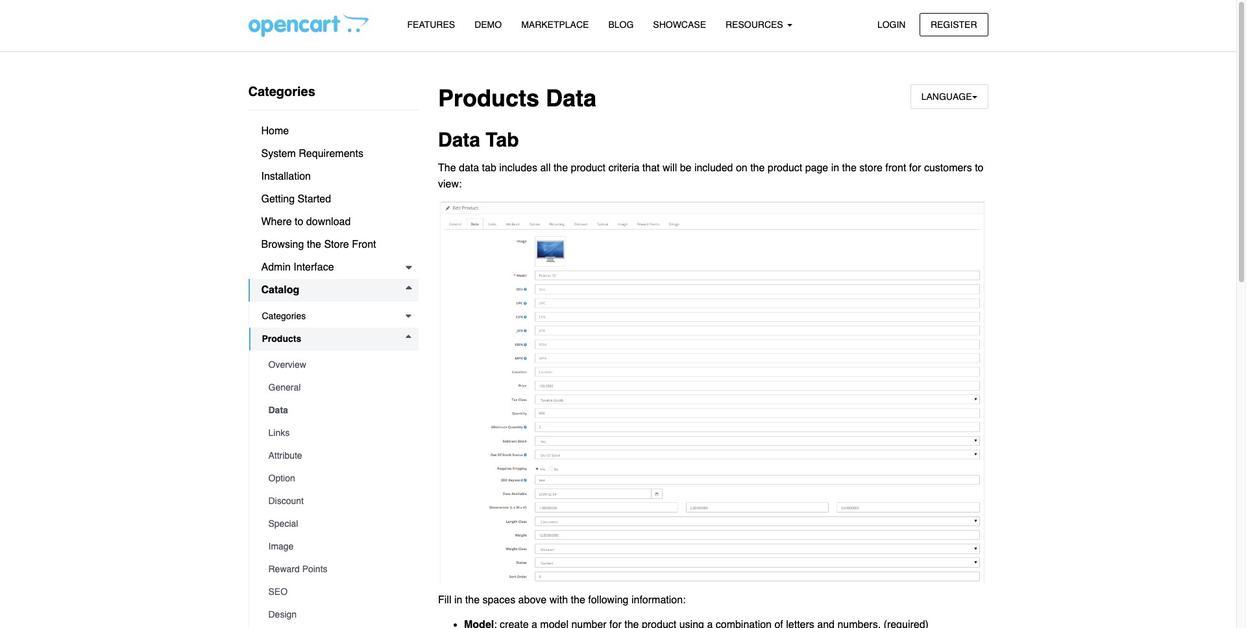 Task type: locate. For each thing, give the bounding box(es) containing it.
demo link
[[465, 14, 512, 36]]

the data tab includes all the product criteria that will be included on the product page in the store front for customers to view:
[[438, 162, 984, 190]]

installation link
[[248, 166, 419, 188]]

data tab
[[438, 129, 519, 151]]

products for products data
[[438, 85, 540, 112]]

product left criteria
[[571, 162, 606, 174]]

overview link
[[255, 354, 419, 377]]

in right page
[[831, 162, 840, 174]]

attribute
[[268, 451, 302, 461]]

0 horizontal spatial in
[[454, 594, 462, 606]]

getting started
[[261, 193, 331, 205]]

to right where
[[295, 216, 303, 228]]

1 horizontal spatial to
[[975, 162, 984, 174]]

2 vertical spatial data
[[268, 405, 288, 416]]

1 product from the left
[[571, 162, 606, 174]]

showcase link
[[644, 14, 716, 36]]

marketplace
[[521, 19, 589, 30]]

categories up home
[[248, 84, 315, 99]]

tab
[[482, 162, 497, 174]]

special link
[[255, 513, 419, 536]]

system requirements
[[261, 148, 364, 160]]

products link
[[249, 328, 419, 351]]

products up data tab
[[438, 85, 540, 112]]

download
[[306, 216, 351, 228]]

page
[[805, 162, 829, 174]]

fill in the spaces above with the following information:
[[438, 594, 686, 606]]

data
[[546, 85, 597, 112], [438, 129, 480, 151], [268, 405, 288, 416]]

the
[[554, 162, 568, 174], [751, 162, 765, 174], [842, 162, 857, 174], [307, 239, 321, 251], [465, 594, 480, 606], [571, 594, 585, 606]]

includes
[[499, 162, 538, 174]]

browsing the store front
[[261, 239, 376, 251]]

in inside 'the data tab includes all the product criteria that will be included on the product page in the store front for customers to view:'
[[831, 162, 840, 174]]

where to download link
[[248, 211, 419, 234]]

categories
[[248, 84, 315, 99], [262, 311, 306, 321]]

spaces
[[483, 594, 516, 606]]

to right customers
[[975, 162, 984, 174]]

discount
[[268, 496, 304, 506]]

0 vertical spatial in
[[831, 162, 840, 174]]

getting started link
[[248, 188, 419, 211]]

where
[[261, 216, 292, 228]]

products
[[438, 85, 540, 112], [262, 334, 301, 344]]

system
[[261, 148, 296, 160]]

0 horizontal spatial product
[[571, 162, 606, 174]]

0 horizontal spatial products
[[262, 334, 301, 344]]

1 vertical spatial in
[[454, 594, 462, 606]]

front
[[352, 239, 376, 251]]

catalog link
[[248, 279, 419, 302]]

design link
[[255, 604, 419, 627]]

language button
[[911, 84, 988, 109]]

information:
[[632, 594, 686, 606]]

products up overview
[[262, 334, 301, 344]]

overview
[[268, 360, 306, 370]]

features link
[[398, 14, 465, 36]]

attribute link
[[255, 445, 419, 467]]

points
[[302, 564, 328, 575]]

features
[[407, 19, 455, 30]]

product left page
[[768, 162, 803, 174]]

0 vertical spatial products
[[438, 85, 540, 112]]

product
[[571, 162, 606, 174], [768, 162, 803, 174]]

be
[[680, 162, 692, 174]]

admin interface link
[[248, 256, 419, 279]]

above
[[518, 594, 547, 606]]

where to download
[[261, 216, 351, 228]]

in right fill on the left bottom of page
[[454, 594, 462, 606]]

categories down catalog
[[262, 311, 306, 321]]

0 horizontal spatial to
[[295, 216, 303, 228]]

products data
[[438, 85, 597, 112]]

1 horizontal spatial data
[[438, 129, 480, 151]]

demo
[[475, 19, 502, 30]]

categories link
[[249, 305, 419, 328]]

in
[[831, 162, 840, 174], [454, 594, 462, 606]]

resources link
[[716, 14, 802, 36]]

interface
[[294, 262, 334, 273]]

0 vertical spatial to
[[975, 162, 984, 174]]

to
[[975, 162, 984, 174], [295, 216, 303, 228]]

1 vertical spatial data
[[438, 129, 480, 151]]

1 horizontal spatial product
[[768, 162, 803, 174]]

blog link
[[599, 14, 644, 36]]

requirements
[[299, 148, 364, 160]]

showcase
[[653, 19, 706, 30]]

1 vertical spatial products
[[262, 334, 301, 344]]

language
[[922, 92, 972, 102]]

admin interface
[[261, 262, 334, 273]]

1 horizontal spatial products
[[438, 85, 540, 112]]

0 horizontal spatial data
[[268, 405, 288, 416]]

1 horizontal spatial in
[[831, 162, 840, 174]]

login
[[878, 19, 906, 30]]

2 horizontal spatial data
[[546, 85, 597, 112]]



Task type: describe. For each thing, give the bounding box(es) containing it.
included
[[695, 162, 733, 174]]

option link
[[255, 467, 419, 490]]

following
[[588, 594, 629, 606]]

discount link
[[255, 490, 419, 513]]

installation
[[261, 171, 311, 182]]

that
[[643, 162, 660, 174]]

seo
[[268, 587, 288, 597]]

admin
[[261, 262, 291, 273]]

0 vertical spatial categories
[[248, 84, 315, 99]]

blog
[[609, 19, 634, 30]]

seo link
[[255, 581, 419, 604]]

marketplace link
[[512, 14, 599, 36]]

image
[[268, 541, 294, 552]]

browsing the store front link
[[248, 234, 419, 256]]

view:
[[438, 179, 462, 190]]

data for data link
[[268, 405, 288, 416]]

to inside 'the data tab includes all the product criteria that will be included on the product page in the store front for customers to view:'
[[975, 162, 984, 174]]

general link
[[255, 377, 419, 399]]

store
[[860, 162, 883, 174]]

home link
[[248, 120, 419, 143]]

option
[[268, 473, 295, 484]]

special
[[268, 519, 298, 529]]

opencart - open source shopping cart solution image
[[248, 14, 368, 37]]

system requirements link
[[248, 143, 419, 166]]

general
[[268, 382, 301, 393]]

reward points
[[268, 564, 328, 575]]

all
[[540, 162, 551, 174]]

register
[[931, 19, 977, 30]]

1 vertical spatial categories
[[262, 311, 306, 321]]

products for products
[[262, 334, 301, 344]]

links
[[268, 428, 290, 438]]

catalog
[[261, 284, 299, 296]]

browsing
[[261, 239, 304, 251]]

with
[[550, 594, 568, 606]]

tab
[[486, 129, 519, 151]]

criteria
[[609, 162, 640, 174]]

2 product from the left
[[768, 162, 803, 174]]

1 vertical spatial to
[[295, 216, 303, 228]]

reward points link
[[255, 558, 419, 581]]

design
[[268, 610, 297, 620]]

store
[[324, 239, 349, 251]]

reward
[[268, 564, 300, 575]]

will
[[663, 162, 677, 174]]

the
[[438, 162, 456, 174]]

resources
[[726, 19, 786, 30]]

getting
[[261, 193, 295, 205]]

data link
[[255, 399, 419, 422]]

adding products data image
[[438, 202, 988, 584]]

customers
[[924, 162, 972, 174]]

0 vertical spatial data
[[546, 85, 597, 112]]

data
[[459, 162, 479, 174]]

started
[[298, 193, 331, 205]]

fill
[[438, 594, 452, 606]]

data for data tab
[[438, 129, 480, 151]]

front
[[886, 162, 907, 174]]

register link
[[920, 13, 988, 36]]

for
[[909, 162, 922, 174]]

on
[[736, 162, 748, 174]]

image link
[[255, 536, 419, 558]]

links link
[[255, 422, 419, 445]]

login link
[[867, 13, 917, 36]]

home
[[261, 125, 289, 137]]



Task type: vqa. For each thing, say whether or not it's contained in the screenshot.
Data to the middle
yes



